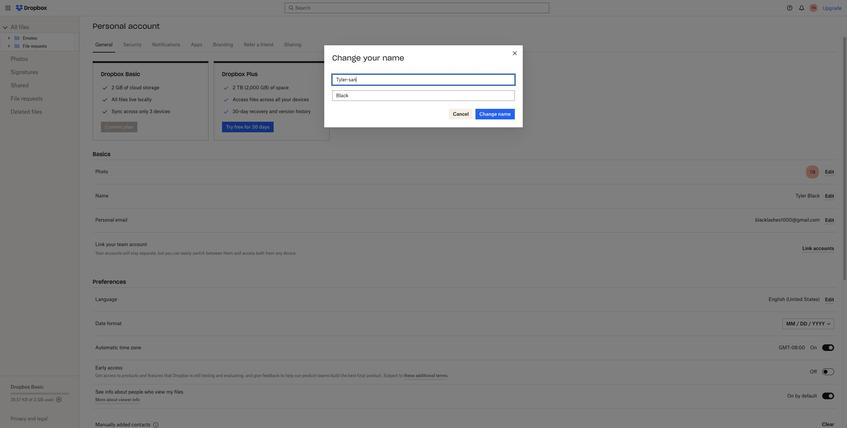Task type: locate. For each thing, give the bounding box(es) containing it.
First name text field
[[336, 76, 511, 84]]

plus
[[247, 71, 258, 77]]

0 horizontal spatial to
[[117, 374, 121, 378]]

0 horizontal spatial across
[[124, 109, 138, 114]]

0 horizontal spatial basic
[[31, 384, 44, 390]]

recommended image for access
[[222, 96, 230, 104]]

any
[[276, 251, 282, 256]]

basic
[[125, 71, 140, 77], [31, 384, 44, 390]]

automatic time zone
[[95, 346, 141, 350]]

files for all files live locally
[[119, 97, 128, 102]]

security tab
[[121, 37, 144, 53]]

0 horizontal spatial your
[[106, 243, 116, 247]]

2 vertical spatial your
[[106, 243, 116, 247]]

of right kb
[[29, 398, 33, 402]]

teams
[[318, 374, 329, 378]]

dropbox up tb
[[222, 71, 245, 77]]

format
[[107, 322, 122, 326]]

2 horizontal spatial of
[[270, 85, 275, 90]]

1 horizontal spatial devices
[[293, 97, 309, 102]]

recommended image
[[222, 84, 230, 92], [222, 96, 230, 104]]

personal email
[[95, 218, 127, 223]]

on right '08:00'
[[810, 346, 817, 350]]

2 vertical spatial access
[[103, 374, 116, 378]]

your for link your team account
[[106, 243, 116, 247]]

access for early access
[[108, 366, 122, 370]]

refer
[[244, 43, 255, 47]]

dropbox basic up kb
[[11, 384, 44, 390]]

dropbox basic
[[101, 71, 140, 77], [11, 384, 44, 390]]

1 vertical spatial account
[[129, 243, 147, 247]]

0 horizontal spatial on
[[787, 394, 794, 399]]

of left "cloud"
[[124, 85, 128, 90]]

files inside "link"
[[19, 25, 29, 30]]

my
[[166, 390, 173, 395]]

of for 2 gb of cloud storage
[[124, 85, 128, 90]]

0 vertical spatial devices
[[293, 97, 309, 102]]

access left both
[[242, 251, 255, 256]]

to
[[117, 374, 121, 378], [281, 374, 284, 378], [399, 374, 403, 378]]

and left legal
[[28, 416, 36, 422]]

and right testing at left
[[216, 374, 223, 378]]

to left help
[[281, 374, 284, 378]]

1 horizontal spatial gb
[[116, 85, 123, 90]]

dropbox up the 28.57
[[11, 384, 30, 390]]

all files tree
[[1, 22, 79, 51]]

all
[[275, 97, 280, 102]]

tab list
[[93, 36, 837, 53]]

product
[[302, 374, 317, 378]]

files left live
[[119, 97, 128, 102]]

space
[[276, 85, 289, 90]]

0 vertical spatial gb
[[116, 85, 123, 90]]

account up security tab
[[128, 22, 160, 31]]

devices
[[293, 97, 309, 102], [154, 109, 170, 114]]

2 horizontal spatial 2
[[233, 85, 235, 90]]

dropbox logo - go to the homepage image
[[13, 3, 49, 13]]

early access
[[95, 366, 122, 370]]

2
[[112, 85, 114, 90], [233, 85, 235, 90], [34, 398, 36, 402]]

black
[[808, 194, 820, 199]]

1 recommended image from the top
[[222, 84, 230, 92]]

1 vertical spatial dropbox basic
[[11, 384, 44, 390]]

gb left "cloud"
[[116, 85, 123, 90]]

gb left used on the left bottom of the page
[[37, 398, 43, 402]]

access for get access to products and features that dropbox is still testing and evaluating, and give feedback to help our product teams build the best final product. subject to
[[103, 374, 116, 378]]

personal left email
[[95, 218, 114, 223]]

all up "sync"
[[112, 97, 117, 102]]

.
[[447, 374, 448, 378]]

files down (2,000
[[249, 97, 259, 102]]

1 horizontal spatial 2
[[112, 85, 114, 90]]

automatic
[[95, 346, 118, 350]]

security
[[123, 43, 142, 47]]

notifications tab
[[150, 37, 183, 53]]

manually added contacts
[[95, 423, 150, 427]]

files down file requests link
[[32, 110, 42, 115]]

0 vertical spatial name
[[382, 53, 404, 63]]

off
[[810, 370, 817, 375]]

1 horizontal spatial basic
[[125, 71, 140, 77]]

by
[[795, 394, 800, 399]]

recommended image left tb
[[222, 84, 230, 92]]

you
[[165, 251, 172, 256]]

tyler black
[[796, 194, 820, 199]]

version
[[279, 109, 294, 114]]

both
[[256, 251, 265, 256]]

build
[[330, 374, 340, 378]]

and
[[269, 109, 277, 114], [234, 251, 241, 256], [140, 374, 147, 378], [216, 374, 223, 378], [245, 374, 253, 378], [28, 416, 36, 422]]

sync
[[112, 109, 122, 114]]

0 vertical spatial your
[[363, 53, 380, 63]]

requests
[[21, 96, 43, 102]]

0 vertical spatial access
[[242, 251, 255, 256]]

access right early
[[108, 366, 122, 370]]

refer a friend
[[244, 43, 273, 47]]

global header element
[[0, 0, 847, 16]]

1 horizontal spatial dropbox basic
[[101, 71, 140, 77]]

personal account
[[93, 22, 160, 31]]

2 up all files live locally
[[112, 85, 114, 90]]

recommended image
[[222, 108, 230, 116]]

1 vertical spatial name
[[498, 111, 511, 117]]

1 horizontal spatial name
[[498, 111, 511, 117]]

1 vertical spatial all
[[112, 97, 117, 102]]

name
[[95, 194, 108, 199]]

recommended image for 2
[[222, 84, 230, 92]]

dropbox basic up 2 gb of cloud storage
[[101, 71, 140, 77]]

2 recommended image from the top
[[222, 96, 230, 104]]

and right "them"
[[234, 251, 241, 256]]

1 horizontal spatial your
[[282, 97, 291, 102]]

across left all
[[260, 97, 274, 102]]

files for all files
[[19, 25, 29, 30]]

1 vertical spatial access
[[108, 366, 122, 370]]

2 horizontal spatial your
[[363, 53, 380, 63]]

of right gb)
[[270, 85, 275, 90]]

tyler
[[796, 194, 806, 199]]

get access to products and features that dropbox is still testing and evaluating, and give feedback to help our product teams build the best final product. subject to
[[95, 374, 404, 378]]

between
[[206, 251, 222, 256]]

of
[[124, 85, 128, 90], [270, 85, 275, 90], [29, 398, 33, 402]]

signatures link
[[11, 66, 69, 79]]

signatures
[[11, 70, 38, 75]]

the
[[341, 374, 347, 378]]

devices right 3
[[154, 109, 170, 114]]

access down the early access at bottom
[[103, 374, 116, 378]]

basics
[[93, 151, 110, 157]]

0 vertical spatial all
[[11, 25, 17, 30]]

basic up 28.57 kb of 2 gb used
[[31, 384, 44, 390]]

1 horizontal spatial change
[[479, 111, 497, 117]]

2 left tb
[[233, 85, 235, 90]]

device.
[[283, 251, 296, 256]]

access
[[242, 251, 255, 256], [108, 366, 122, 370], [103, 374, 116, 378]]

recommended image up recommended image
[[222, 96, 230, 104]]

1 vertical spatial recommended image
[[222, 96, 230, 104]]

files down dropbox logo - go to the homepage
[[19, 25, 29, 30]]

products
[[122, 374, 139, 378]]

on by default
[[787, 394, 817, 399]]

0 vertical spatial on
[[810, 346, 817, 350]]

branding tab
[[210, 37, 236, 53]]

blacklashes1000@gmail.com
[[755, 218, 820, 223]]

stay
[[131, 251, 139, 256]]

early
[[95, 366, 106, 370]]

personal for personal email
[[95, 218, 114, 223]]

time
[[119, 346, 129, 350]]

basic up 2 gb of cloud storage
[[125, 71, 140, 77]]

a
[[257, 43, 259, 47]]

group
[[1, 33, 79, 51]]

deleted files
[[11, 110, 42, 115]]

1 vertical spatial personal
[[95, 218, 114, 223]]

1 horizontal spatial on
[[810, 346, 817, 350]]

and left features in the left bottom of the page
[[140, 374, 147, 378]]

on left by on the right
[[787, 394, 794, 399]]

name inside change name button
[[498, 111, 511, 117]]

0 horizontal spatial dropbox basic
[[11, 384, 44, 390]]

email
[[115, 218, 127, 223]]

0 vertical spatial dropbox basic
[[101, 71, 140, 77]]

access files across all your devices
[[233, 97, 309, 102]]

0 horizontal spatial change
[[332, 53, 361, 63]]

storage
[[143, 85, 159, 90]]

personal up general
[[93, 22, 126, 31]]

1 vertical spatial change
[[479, 111, 497, 117]]

gb
[[116, 85, 123, 90], [37, 398, 43, 402]]

all inside all files "link"
[[11, 25, 17, 30]]

legal
[[37, 416, 48, 422]]

0 vertical spatial across
[[260, 97, 274, 102]]

view
[[155, 390, 165, 395]]

change inside button
[[479, 111, 497, 117]]

1 vertical spatial on
[[787, 394, 794, 399]]

photos
[[11, 57, 28, 62]]

Last name text field
[[336, 92, 511, 99]]

1 horizontal spatial all
[[112, 97, 117, 102]]

devices up history
[[293, 97, 309, 102]]

to right the "subject" at the bottom left
[[399, 374, 403, 378]]

all down dropbox logo - go to the homepage
[[11, 25, 17, 30]]

1 vertical spatial gb
[[37, 398, 43, 402]]

0 horizontal spatial all
[[11, 25, 17, 30]]

0 horizontal spatial of
[[29, 398, 33, 402]]

your inside dialog
[[363, 53, 380, 63]]

2 gb of cloud storage
[[112, 85, 159, 90]]

account up 'stay'
[[129, 243, 147, 247]]

0 vertical spatial account
[[128, 22, 160, 31]]

privacy and legal
[[11, 416, 48, 422]]

0 vertical spatial recommended image
[[222, 84, 230, 92]]

1 horizontal spatial to
[[281, 374, 284, 378]]

subject
[[383, 374, 398, 378]]

1 vertical spatial basic
[[31, 384, 44, 390]]

across down all files live locally
[[124, 109, 138, 114]]

30-
[[233, 109, 241, 114]]

0 horizontal spatial name
[[382, 53, 404, 63]]

sharing
[[284, 43, 301, 47]]

28.57 kb of 2 gb used
[[11, 398, 53, 402]]

2 horizontal spatial to
[[399, 374, 403, 378]]

08:00
[[792, 346, 805, 350]]

2 right kb
[[34, 398, 36, 402]]

1 horizontal spatial of
[[124, 85, 128, 90]]

file requests
[[11, 96, 43, 102]]

1 vertical spatial devices
[[154, 109, 170, 114]]

all files link
[[11, 22, 79, 33]]

to left products
[[117, 374, 121, 378]]

personal for personal account
[[93, 22, 126, 31]]

0 vertical spatial personal
[[93, 22, 126, 31]]

1 to from the left
[[117, 374, 121, 378]]

refer a friend tab
[[241, 37, 276, 53]]

dropbox
[[101, 71, 124, 77], [222, 71, 245, 77], [173, 374, 189, 378], [11, 384, 30, 390]]

0 vertical spatial change
[[332, 53, 361, 63]]



Task type: vqa. For each thing, say whether or not it's contained in the screenshot.
the leftmost Gb
yes



Task type: describe. For each thing, give the bounding box(es) containing it.
photos link
[[11, 53, 69, 66]]

recovery
[[250, 109, 268, 114]]

team
[[117, 243, 128, 247]]

change your name
[[332, 53, 404, 63]]

date
[[95, 322, 106, 326]]

3 to from the left
[[399, 374, 403, 378]]

and down access files across all your devices
[[269, 109, 277, 114]]

files right my on the left
[[174, 390, 183, 395]]

on for on
[[810, 346, 817, 350]]

cancel button
[[449, 109, 473, 120]]

dropbox up 2 gb of cloud storage
[[101, 71, 124, 77]]

all for all files
[[11, 25, 17, 30]]

default
[[802, 394, 817, 399]]

notifications
[[152, 43, 180, 47]]

people
[[128, 390, 143, 395]]

info
[[105, 390, 113, 395]]

of for 28.57 kb of 2 gb used
[[29, 398, 33, 402]]

your for change your name
[[363, 53, 380, 63]]

2 for dropbox basic
[[112, 85, 114, 90]]

kb
[[22, 398, 28, 402]]

1 vertical spatial your
[[282, 97, 291, 102]]

apps
[[191, 43, 202, 47]]

cloud
[[130, 85, 142, 90]]

30-day recovery and version history
[[233, 109, 311, 114]]

link
[[95, 243, 105, 247]]

deleted files link
[[11, 106, 69, 119]]

still
[[194, 374, 201, 378]]

tb
[[237, 85, 243, 90]]

states)
[[804, 297, 820, 302]]

0 vertical spatial basic
[[125, 71, 140, 77]]

upgrade link
[[823, 5, 842, 11]]

contacts
[[132, 423, 150, 427]]

0 horizontal spatial devices
[[154, 109, 170, 114]]

dropbox plus
[[222, 71, 258, 77]]

and left give
[[245, 374, 253, 378]]

privacy
[[11, 416, 26, 422]]

change name button
[[475, 109, 515, 120]]

day
[[240, 109, 248, 114]]

sharing tab
[[281, 37, 304, 53]]

sync across only 3 devices
[[112, 109, 170, 114]]

1 horizontal spatial across
[[260, 97, 274, 102]]

live
[[129, 97, 136, 102]]

2 for dropbox plus
[[233, 85, 235, 90]]

final
[[357, 374, 365, 378]]

dropbox left is
[[173, 374, 189, 378]]

general tab
[[93, 37, 115, 53]]

preferences
[[93, 279, 126, 285]]

gmt-
[[779, 346, 792, 350]]

from
[[266, 251, 275, 256]]

your
[[95, 251, 104, 256]]

easily
[[181, 251, 191, 256]]

can
[[173, 251, 180, 256]]

upgrade
[[823, 5, 842, 11]]

0 horizontal spatial 2
[[34, 398, 36, 402]]

2 to from the left
[[281, 374, 284, 378]]

see
[[95, 390, 104, 395]]

1 vertical spatial across
[[124, 109, 138, 114]]

but
[[158, 251, 164, 256]]

english (united states)
[[769, 297, 820, 302]]

branding
[[213, 43, 233, 47]]

change for change your name
[[332, 53, 361, 63]]

date format
[[95, 322, 122, 326]]

get
[[95, 374, 102, 378]]

get more space image
[[55, 396, 63, 404]]

general
[[95, 43, 113, 47]]

only
[[139, 109, 148, 114]]

accounts
[[105, 251, 122, 256]]

evaluating,
[[224, 374, 244, 378]]

file
[[11, 96, 20, 102]]

change for change name
[[479, 111, 497, 117]]

cancel
[[453, 111, 469, 117]]

0 horizontal spatial gb
[[37, 398, 43, 402]]

english
[[769, 297, 785, 302]]

help
[[285, 374, 294, 378]]

language
[[95, 297, 117, 302]]

3
[[149, 109, 152, 114]]

them
[[223, 251, 233, 256]]

change your name dialog
[[324, 45, 523, 128]]

privacy and legal link
[[11, 416, 79, 422]]

product.
[[367, 374, 382, 378]]

all for all files live locally
[[112, 97, 117, 102]]

tab list containing general
[[93, 36, 837, 53]]

(2,000
[[244, 85, 259, 90]]

that
[[164, 374, 172, 378]]

manually
[[95, 423, 115, 427]]

locally
[[138, 97, 152, 102]]

file requests link
[[11, 92, 69, 106]]

28.57
[[11, 398, 21, 402]]

files for access files across all your devices
[[249, 97, 259, 102]]

shared
[[11, 83, 29, 88]]

all files
[[11, 25, 29, 30]]

who
[[144, 390, 154, 395]]

gmt-08:00
[[779, 346, 805, 350]]

2 tb (2,000 gb) of space
[[233, 85, 289, 90]]

files for deleted files
[[32, 110, 42, 115]]

link your team account
[[95, 243, 147, 247]]

on for on by default
[[787, 394, 794, 399]]

feedback
[[262, 374, 280, 378]]

give
[[254, 374, 261, 378]]

shared link
[[11, 79, 69, 92]]

apps tab
[[188, 37, 205, 53]]

about
[[115, 390, 127, 395]]



